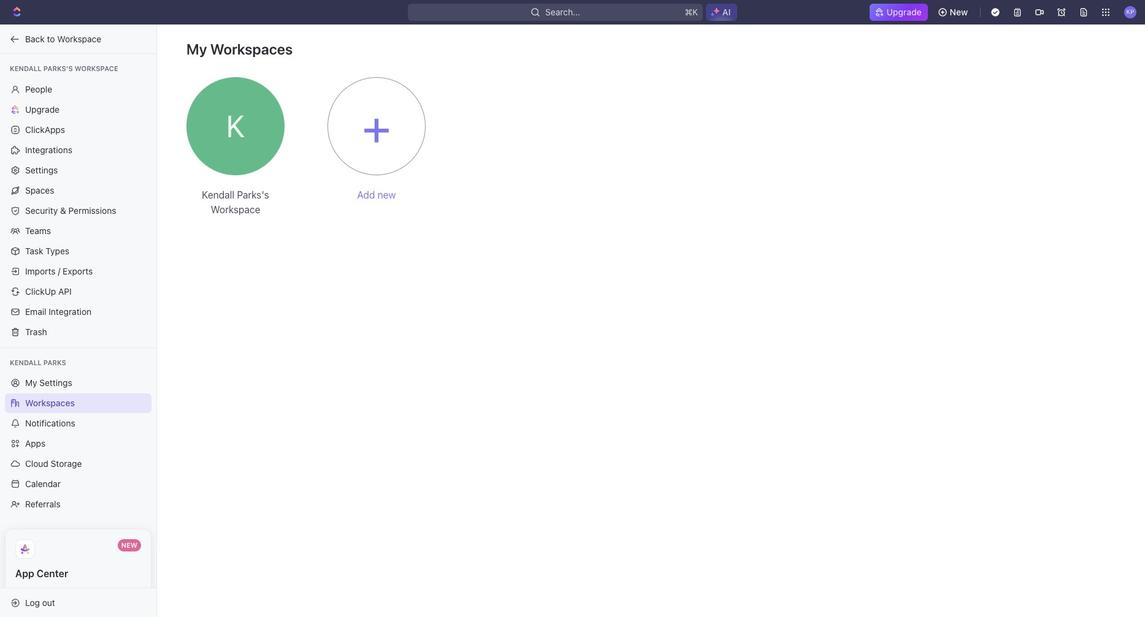 Task type: locate. For each thing, give the bounding box(es) containing it.
0 horizontal spatial my
[[25, 378, 37, 388]]

kendall for people
[[10, 64, 42, 72]]

1 vertical spatial kendall parks's workspace
[[202, 190, 269, 215]]

types
[[46, 246, 69, 256]]

0 vertical spatial workspaces
[[210, 40, 293, 58]]

1 vertical spatial new
[[121, 542, 137, 550]]

1 horizontal spatial my
[[186, 40, 207, 58]]

people link
[[5, 79, 151, 99]]

0 vertical spatial workspace
[[57, 33, 101, 44]]

ai button
[[706, 4, 737, 21]]

clickup api
[[25, 286, 72, 297]]

security & permissions
[[25, 205, 116, 216]]

integrations
[[25, 144, 72, 155]]

1 vertical spatial settings link
[[5, 160, 151, 180]]

imports / exports link
[[5, 262, 151, 281]]

1 horizontal spatial settings link
[[218, 120, 253, 132]]

clickup api link
[[5, 282, 151, 301]]

workspaces link
[[5, 394, 151, 413]]

1 vertical spatial upgrade link
[[5, 100, 151, 119]]

security
[[25, 205, 58, 216]]

workspace inside back to workspace button
[[57, 33, 101, 44]]

k
[[226, 108, 245, 144]]

log
[[25, 598, 40, 608]]

add
[[357, 190, 375, 201]]

1 horizontal spatial upgrade link
[[869, 4, 928, 21]]

spaces
[[25, 185, 54, 195]]

0 vertical spatial parks's
[[43, 64, 73, 72]]

people
[[25, 84, 52, 94]]

kendall
[[10, 64, 42, 72], [202, 190, 234, 201], [10, 359, 42, 366]]

2 vertical spatial kendall
[[10, 359, 42, 366]]

parks's
[[43, 64, 73, 72], [237, 190, 269, 201]]

2 vertical spatial workspace
[[211, 204, 260, 215]]

workspace
[[57, 33, 101, 44], [75, 64, 118, 72], [211, 204, 260, 215]]

0 vertical spatial kendall
[[10, 64, 42, 72]]

upgrade up clickapps
[[25, 104, 59, 114]]

cloud storage link
[[5, 454, 151, 474]]

0 vertical spatial upgrade link
[[869, 4, 928, 21]]

new
[[950, 7, 968, 17], [121, 542, 137, 550]]

upgrade
[[887, 7, 922, 17], [25, 104, 59, 114]]

my
[[186, 40, 207, 58], [25, 378, 37, 388]]

upgrade link
[[869, 4, 928, 21], [5, 100, 151, 119]]

task
[[25, 246, 43, 256]]

exports
[[63, 266, 93, 276]]

0 horizontal spatial workspaces
[[25, 398, 75, 408]]

+
[[362, 98, 391, 155]]

back
[[25, 33, 45, 44]]

email integration link
[[5, 302, 151, 322]]

parks's inside 'kendall parks's workspace'
[[237, 190, 269, 201]]

referrals
[[25, 499, 61, 510]]

1 horizontal spatial new
[[950, 7, 968, 17]]

new
[[378, 190, 396, 201]]

upgrade link left new button
[[869, 4, 928, 21]]

permissions
[[68, 205, 116, 216]]

0 vertical spatial my
[[186, 40, 207, 58]]

&
[[60, 205, 66, 216]]

notifications
[[25, 418, 75, 429]]

0 horizontal spatial upgrade
[[25, 104, 59, 114]]

1 horizontal spatial upgrade
[[887, 7, 922, 17]]

kendall parks's workspace
[[10, 64, 118, 72], [202, 190, 269, 215]]

0 vertical spatial new
[[950, 7, 968, 17]]

1 vertical spatial workspace
[[75, 64, 118, 72]]

1 vertical spatial parks's
[[237, 190, 269, 201]]

2 vertical spatial settings
[[39, 378, 72, 388]]

clickapps link
[[5, 120, 151, 140]]

apps link
[[5, 434, 151, 454]]

my settings
[[25, 378, 72, 388]]

0 horizontal spatial upgrade link
[[5, 100, 151, 119]]

upgrade link up 'clickapps' link
[[5, 100, 151, 119]]

0 horizontal spatial kendall parks's workspace
[[10, 64, 118, 72]]

new inside button
[[950, 7, 968, 17]]

1 vertical spatial my
[[25, 378, 37, 388]]

app
[[15, 569, 34, 580]]

my for my settings
[[25, 378, 37, 388]]

settings link
[[218, 120, 253, 132], [5, 160, 151, 180]]

my for my workspaces
[[186, 40, 207, 58]]

back to workspace
[[25, 33, 101, 44]]

0 vertical spatial settings
[[218, 122, 253, 132]]

teams link
[[5, 221, 151, 241]]

referrals link
[[5, 495, 151, 515]]

0 horizontal spatial new
[[121, 542, 137, 550]]

workspaces
[[210, 40, 293, 58], [25, 398, 75, 408]]

app center
[[15, 569, 68, 580]]

1 horizontal spatial kendall parks's workspace
[[202, 190, 269, 215]]

1 horizontal spatial workspaces
[[210, 40, 293, 58]]

security & permissions link
[[5, 201, 151, 221]]

1 horizontal spatial parks's
[[237, 190, 269, 201]]

settings
[[218, 122, 253, 132], [25, 165, 58, 175], [39, 378, 72, 388]]

0 vertical spatial kendall parks's workspace
[[10, 64, 118, 72]]

upgrade left new button
[[887, 7, 922, 17]]



Task type: describe. For each thing, give the bounding box(es) containing it.
log out button
[[5, 593, 146, 613]]

0 vertical spatial settings link
[[218, 120, 253, 132]]

to
[[47, 33, 55, 44]]

imports / exports
[[25, 266, 93, 276]]

⌘k
[[685, 7, 698, 17]]

new button
[[933, 2, 975, 22]]

cloud storage
[[25, 459, 82, 469]]

integration
[[49, 306, 91, 317]]

api
[[58, 286, 72, 297]]

back to workspace button
[[5, 29, 145, 49]]

my workspaces
[[186, 40, 293, 58]]

calendar
[[25, 479, 61, 489]]

apps
[[25, 439, 46, 449]]

ai
[[722, 7, 731, 17]]

email
[[25, 306, 46, 317]]

task types link
[[5, 241, 151, 261]]

cloud
[[25, 459, 48, 469]]

integrations link
[[5, 140, 151, 160]]

spaces link
[[5, 181, 151, 200]]

1 vertical spatial kendall
[[202, 190, 234, 201]]

kp
[[1126, 8, 1134, 16]]

1 vertical spatial workspaces
[[25, 398, 75, 408]]

storage
[[51, 459, 82, 469]]

add new
[[357, 190, 396, 201]]

email integration
[[25, 306, 91, 317]]

out
[[42, 598, 55, 608]]

kendall for my settings
[[10, 359, 42, 366]]

my settings link
[[5, 374, 151, 393]]

1 vertical spatial upgrade
[[25, 104, 59, 114]]

center
[[37, 569, 68, 580]]

/
[[58, 266, 60, 276]]

1 vertical spatial settings
[[25, 165, 58, 175]]

trash link
[[5, 322, 151, 342]]

log out
[[25, 598, 55, 608]]

kendall parks
[[10, 359, 66, 366]]

trash
[[25, 327, 47, 337]]

calendar link
[[5, 475, 151, 494]]

clickapps
[[25, 124, 65, 135]]

search...
[[545, 7, 580, 17]]

clickup
[[25, 286, 56, 297]]

0 horizontal spatial settings link
[[5, 160, 151, 180]]

imports
[[25, 266, 55, 276]]

0 vertical spatial upgrade
[[887, 7, 922, 17]]

task types
[[25, 246, 69, 256]]

parks
[[43, 359, 66, 366]]

kp button
[[1121, 2, 1140, 22]]

notifications link
[[5, 414, 151, 434]]

teams
[[25, 225, 51, 236]]

0 horizontal spatial parks's
[[43, 64, 73, 72]]



Task type: vqa. For each thing, say whether or not it's contained in the screenshot.
tree
no



